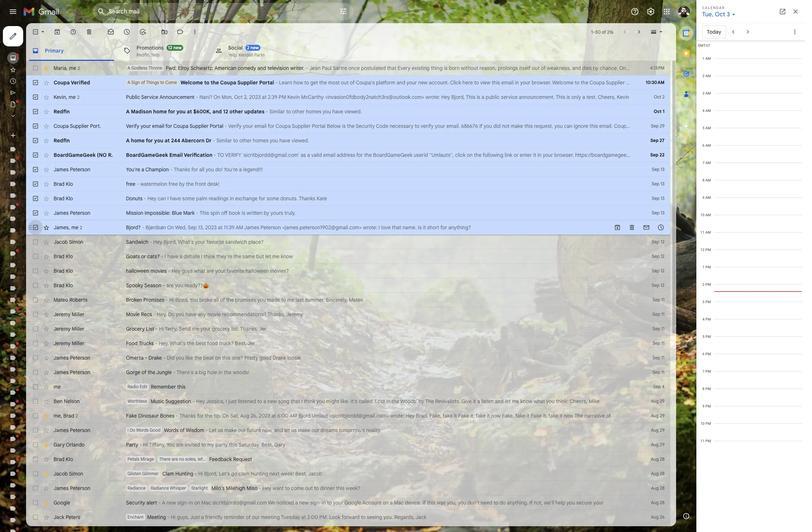 Task type: locate. For each thing, give the bounding box(es) containing it.
0 vertical spatial or
[[514, 152, 519, 158]]

if
[[480, 123, 483, 129], [423, 500, 426, 506], [530, 500, 533, 506]]

noticed
[[277, 500, 294, 506]]

umlaut
[[312, 413, 328, 419]]

29 for nelson
[[660, 399, 665, 404]]

2 email. from the left
[[600, 123, 613, 129]]

27 row from the top
[[26, 438, 671, 452]]

on
[[467, 152, 473, 158], [215, 355, 221, 361], [194, 500, 200, 506], [383, 500, 389, 506]]

0 horizontal spatial do
[[130, 428, 135, 433]]

0 horizontal spatial email.
[[447, 123, 460, 129]]

12 for are you ready??
[[661, 283, 665, 288]]

let right listen
[[505, 398, 511, 405]]

anything?
[[449, 224, 471, 231]]

0 vertical spatial favorite
[[207, 239, 224, 245]]

valid
[[311, 152, 322, 158]]

email. left 686676
[[447, 123, 460, 129]]

26,
[[251, 413, 258, 419]]

security left code
[[356, 123, 375, 129]]

🎃 image
[[203, 283, 209, 289]]

for down verification
[[191, 166, 198, 173]]

2 inside me , brad 2
[[76, 413, 78, 419]]

row containing kevin
[[26, 90, 671, 104]]

gary left orlando
[[54, 442, 65, 448]]

1 horizontal spatial verify
[[228, 123, 242, 129]]

brad for goats or cats?
[[54, 253, 64, 260]]

mateo right sincerely,
[[349, 297, 364, 303]]

tab list
[[677, 23, 697, 506], [26, 41, 677, 61]]

1 horizontal spatial now
[[564, 413, 574, 419]]

other up verify
[[239, 137, 252, 144]]

2 us from the left
[[291, 427, 297, 434]]

jacob
[[54, 239, 68, 245], [54, 471, 68, 477], [308, 471, 322, 477]]

2 klo from the top
[[66, 195, 73, 202]]

12 for hey bjord, what's your favorite sandwich place?
[[661, 239, 665, 245]]

off
[[221, 210, 228, 216]]

0 horizontal spatial thanks,
[[240, 326, 258, 332]]

1 horizontal spatial halloween
[[246, 268, 269, 274]]

0 vertical spatial you
[[190, 297, 198, 303]]

a inside the 'a sign of things to come welcome to the coupa supplier portal - learn how to get the most out of coupa's platform and your new account. click here to view this email in your browser. welcome to the coupa supplier portal! as a valued supplier, we are excited to'
[[128, 80, 130, 85]]

0 horizontal spatial am
[[236, 224, 243, 231]]

saturday.
[[239, 442, 260, 448]]

friendly
[[205, 514, 223, 521]]

row containing jack peters
[[26, 510, 671, 525]]

7 row from the top
[[26, 148, 671, 162]]

coupa down kevin , me 2
[[54, 123, 69, 129]]

in right enter
[[538, 152, 542, 158]]

2 redfin from the top
[[54, 137, 70, 144]]

you left do!
[[206, 166, 214, 173]]

1 redfin from the top
[[54, 108, 70, 115]]

33 row from the top
[[26, 525, 671, 532]]

1 vertical spatial home
[[131, 137, 145, 144]]

jack left the peters
[[54, 514, 64, 521]]

- right promises
[[166, 297, 168, 303]]

- left did
[[163, 355, 166, 361]]

radiance for radiance whisper
[[151, 486, 169, 491]]

28 for clam hunting
[[660, 471, 665, 476]]

1 down oct 2 at the right top of the page
[[663, 109, 665, 114]]

, for me
[[61, 413, 62, 419]]

donuts - hey can i have some palm readings in exchange for some donuts. thanks kate
[[126, 195, 327, 202]]

cats?
[[147, 253, 160, 260]]

28 for milo's milehigh miso
[[660, 486, 665, 491]]

thanks, for jeremy
[[268, 311, 285, 318]]

of right narrative
[[607, 413, 611, 419]]

hey, for hey, what's the best food truck? best, jer
[[159, 340, 169, 347]]

you're right do!
[[224, 166, 238, 173]]

1 sign- from the left
[[177, 500, 189, 506]]

mac down starlight
[[202, 500, 211, 506]]

i up bjord
[[301, 398, 303, 405]]

free right watermelon
[[169, 181, 178, 187]]

boardgamegeek email verification - to verify 'sicritbjordd@gmail.com' as a valid email address for the boardgamegeek userid "umlauts", click on the following link or enter it in your browser. https://boardgamegeek.com/
[[126, 152, 642, 158]]

link
[[505, 152, 513, 158]]

row containing coupa supplier port.
[[26, 119, 671, 133]]

to right listened
[[257, 398, 262, 405]]

sep 13 for watermelon free by the front desk!
[[652, 181, 665, 187]]

1 horizontal spatial jack
[[416, 514, 427, 521]]

1 horizontal spatial gary
[[274, 442, 286, 448]]

to right made
[[281, 297, 286, 303]]

toolbar
[[611, 224, 669, 231]]

request
[[233, 456, 252, 463]]

20 row from the top
[[26, 336, 671, 351]]

0 vertical spatial what's
[[178, 239, 194, 245]]

0 horizontal spatial mateo
[[54, 297, 68, 303]]

2 welcome from the left
[[553, 79, 574, 86]]

- right hunting
[[195, 471, 197, 477]]

valued
[[654, 79, 669, 86]]

nani?
[[200, 94, 213, 100]]

to right want
[[285, 485, 290, 492]]

None checkbox
[[32, 28, 39, 36], [32, 79, 39, 86], [32, 137, 39, 144], [32, 151, 39, 159], [32, 195, 39, 202], [32, 209, 39, 217], [32, 224, 39, 231], [32, 253, 39, 260], [32, 267, 39, 275], [32, 296, 39, 304], [32, 311, 39, 318], [32, 340, 39, 347], [32, 369, 39, 376], [32, 412, 39, 420], [32, 441, 39, 449], [32, 470, 39, 478], [32, 485, 39, 492], [32, 499, 39, 507], [32, 514, 39, 521], [32, 28, 39, 36], [32, 79, 39, 86], [32, 137, 39, 144], [32, 151, 39, 159], [32, 195, 39, 202], [32, 209, 39, 217], [32, 224, 39, 231], [32, 253, 39, 260], [32, 267, 39, 275], [32, 296, 39, 304], [32, 311, 39, 318], [32, 340, 39, 347], [32, 369, 39, 376], [32, 412, 39, 420], [32, 441, 39, 449], [32, 470, 39, 478], [32, 485, 39, 492], [32, 499, 39, 507], [32, 514, 39, 521]]

the left narrative
[[575, 413, 583, 419]]

2 for me
[[76, 413, 78, 419]]

12 row from the top
[[26, 220, 671, 235]]

5 row from the top
[[26, 119, 671, 133]]

and down parks
[[258, 65, 266, 71]]

0 vertical spatial thanks
[[174, 166, 190, 173]]

oct 2
[[654, 94, 665, 100]]

coupa
[[54, 79, 70, 86], [220, 79, 236, 86], [590, 79, 605, 86], [54, 123, 69, 129], [173, 123, 189, 129], [276, 123, 291, 129], [614, 123, 629, 129]]

0 horizontal spatial it,
[[471, 413, 475, 419]]

brad for halloween movies
[[54, 268, 64, 274]]

3 jeremy miller from the top
[[54, 340, 84, 347]]

of right the reminder
[[246, 514, 251, 521]]

mateo left roberts
[[54, 297, 68, 303]]

now down think!
[[564, 413, 574, 419]]

a home for you at 244 abercorn dr - similar to other homes you have viewed. ‌ ‌ ‌ ‌ ‌ ‌ ‌ ‌ ‌ ‌ ‌ ‌ ‌ ‌ ‌ ‌ ‌ ‌ ‌ ‌ ‌ ‌ ‌ ‌ ‌ ‌ ‌ ‌ ‌ ‌ ‌ ‌ ‌ ‌ ‌ ‌ ‌ ‌ ‌ ‌ ‌ ‌ ‌ ‌ ‌ ‌ ‌ ‌ ‌ ‌ ‌ ‌ ‌ ‌ ‌ ‌ ‌ ‌ ‌ ‌ ‌ ‌ ‌ ‌ ‌ ‌ ‌ ‌ ‌ ‌ ‌ ‌ ‌ ‌ ‌ ‌ ‌ ‌ ‌ ‌ ‌
[[126, 137, 414, 144]]

1 vertical spatial the
[[575, 413, 583, 419]]

have up the blue
[[170, 195, 181, 202]]

1 vertical spatial browser.
[[555, 152, 574, 158]]

1 fake from the left
[[126, 413, 137, 419]]

1 vertical spatial thanks
[[299, 195, 315, 202]]

jacob for aug 28
[[54, 471, 68, 477]]

this
[[466, 94, 476, 100], [556, 94, 566, 100], [200, 210, 209, 216]]

4
[[662, 384, 665, 390]]

11 for one?
[[662, 355, 665, 361]]

portal
[[259, 79, 274, 86], [210, 123, 223, 129], [312, 123, 326, 129]]

2023 right 13,
[[205, 224, 217, 231]]

1 horizontal spatial cheers,
[[598, 94, 616, 100]]

pm right 2:39
[[279, 94, 286, 100]]

1 horizontal spatial mac
[[394, 500, 404, 506]]

what's down terry,
[[170, 340, 186, 347]]

0 horizontal spatial let
[[265, 253, 271, 260]]

3 james peterson from the top
[[54, 355, 90, 361]]

sep 13 for hey can i have some palm readings in exchange for some donuts. thanks kate
[[652, 196, 665, 201]]

they're
[[216, 253, 232, 260]]

0 vertical spatial do
[[168, 311, 175, 318]]

broke
[[199, 297, 213, 303]]

thanks for legend!!!
[[174, 166, 190, 173]]

support image
[[631, 7, 640, 16]]

1 horizontal spatial can
[[564, 123, 573, 129]]

2 horizontal spatial fake
[[531, 413, 542, 419]]

portal left below
[[312, 123, 326, 129]]

16 row from the top
[[26, 278, 671, 293]]

, for kevin
[[66, 94, 67, 100]]

thanks, down made
[[268, 311, 285, 318]]

viewed. down <invasion0fdbody2natch3rs@outlook.com>
[[345, 108, 362, 115]]

3 29 from the top
[[660, 413, 665, 419]]

revivalists.
[[435, 398, 461, 405]]

brad klo for free - watermelon free by the front desk!
[[54, 181, 73, 187]]

think up the halloween movies - hey guys what are your favorite halloween movies?
[[204, 253, 215, 260]]

2 inside tab
[[247, 45, 250, 50]]

a inside a godless throne fwd: elroy schwartz: american comedy and television writer. - jean paul sartre once postulated that every existing thing is born without reason, prolongs itself out of weakness, and dies by chance. on tue, oct 3, 2023 at 4:13 pm maria williams <mariaaawilliams
[[128, 65, 130, 71]]

2 james peterson from the top
[[54, 210, 90, 216]]

2 aug 29 from the top
[[651, 413, 665, 419]]

0 horizontal spatial viewed.
[[292, 137, 309, 144]]

main content containing promotions
[[26, 23, 764, 532]]

-
[[306, 65, 308, 71], [276, 79, 278, 86], [196, 94, 198, 100], [266, 108, 268, 115], [225, 123, 227, 129], [213, 137, 215, 144], [214, 152, 216, 158], [170, 166, 173, 173], [137, 181, 139, 187], [144, 195, 146, 202], [196, 210, 198, 216], [142, 224, 144, 231], [150, 239, 152, 245], [161, 253, 163, 260], [168, 268, 170, 274], [163, 282, 165, 289], [166, 297, 168, 303], [153, 311, 156, 318], [156, 326, 158, 332], [155, 340, 158, 347], [145, 355, 147, 361], [163, 355, 166, 361], [173, 369, 175, 376], [193, 398, 195, 405], [176, 413, 178, 419], [206, 427, 208, 434], [140, 442, 142, 448], [195, 471, 197, 477], [259, 485, 261, 492], [158, 500, 161, 506], [167, 514, 170, 521]]

aug 28 for clam hunting
[[651, 471, 665, 476]]

fake
[[443, 413, 453, 419], [476, 413, 486, 419], [516, 413, 526, 419], [549, 413, 559, 419]]

jeremy for movie recs - hey, do you have any movie recommendations? thanks, jeremy
[[54, 311, 71, 318]]

2 vertical spatial jeremy miller
[[54, 340, 84, 347]]

delete image
[[86, 28, 93, 36]]

None checkbox
[[32, 64, 39, 72], [32, 93, 39, 101], [32, 108, 39, 115], [32, 122, 39, 130], [32, 166, 39, 173], [32, 180, 39, 188], [32, 238, 39, 246], [32, 282, 39, 289], [32, 325, 39, 333], [32, 354, 39, 362], [32, 383, 39, 391], [32, 398, 39, 405], [32, 427, 39, 434], [32, 456, 39, 463], [32, 64, 39, 72], [32, 93, 39, 101], [32, 108, 39, 115], [32, 122, 39, 130], [32, 166, 39, 173], [32, 180, 39, 188], [32, 238, 39, 246], [32, 282, 39, 289], [32, 325, 39, 333], [32, 354, 39, 362], [32, 383, 39, 391], [32, 398, 39, 405], [32, 427, 39, 434], [32, 456, 39, 463]]

row containing boardgamegeek (no r.
[[26, 148, 671, 162]]

2 inside kevin , me 2
[[77, 94, 79, 100]]

announcement.
[[519, 94, 555, 100]]

you left 244 at the top
[[154, 137, 163, 144]]

i down the free - watermelon free by the front desk!
[[167, 195, 169, 202]]

peterson for 30th row
[[70, 485, 90, 492]]

2 horizontal spatial boardgamegeek
[[373, 152, 413, 158]]

coupa supplier port.
[[54, 123, 101, 129]]

new inside social, 2 new messages, tab
[[251, 45, 259, 50]]

best, right truck?
[[235, 340, 247, 347]]

0 vertical spatial simon
[[69, 239, 83, 245]]

0 horizontal spatial sign-
[[177, 500, 189, 506]]

ready??
[[185, 282, 203, 289]]

music
[[151, 398, 164, 405]]

think
[[204, 253, 215, 260], [304, 398, 315, 405]]

i left just
[[226, 398, 227, 405]]

this down the here
[[466, 94, 476, 100]]

broken
[[126, 297, 142, 303]]

2 horizontal spatial wrote:
[[426, 94, 440, 100]]

verify up verify
[[228, 123, 242, 129]]

aug 29 for gary orlando
[[651, 442, 665, 448]]

dinner
[[320, 485, 335, 492]]

1 28 from the top
[[660, 457, 665, 462]]

hi right promises
[[169, 297, 174, 303]]

bjord?
[[126, 224, 141, 231]]

0 horizontal spatial boardgamegeek
[[54, 152, 96, 158]]

11 for you
[[662, 297, 665, 303]]

row containing coupa verified
[[26, 75, 730, 90]]

james for 12th row from the bottom
[[54, 369, 69, 376]]

thanks,
[[268, 311, 285, 318], [240, 326, 258, 332]]

1 vertical spatial jer
[[248, 340, 255, 347]]

32 row from the top
[[26, 510, 671, 525]]

gmail image
[[23, 4, 63, 19]]

1 horizontal spatial it,
[[543, 413, 548, 419]]

boardgamegeek for boardgamegeek (no r.
[[54, 152, 96, 158]]

to up verify
[[233, 137, 238, 144]]

sep 12 for halloween movies - hey guys what are your favorite halloween movies?
[[652, 268, 665, 274]]

future
[[247, 427, 261, 434]]

3 aug 29 from the top
[[651, 428, 665, 433]]

1 vertical spatial do
[[130, 428, 135, 433]]

2 inside the maria , me 2
[[78, 65, 80, 71]]

thanks up wisdom
[[179, 413, 196, 419]]

mac
[[202, 500, 211, 506], [394, 500, 404, 506]]

0 vertical spatial viewed.
[[345, 108, 362, 115]]

1 miller from the top
[[72, 311, 84, 318]]

by right woods'
[[419, 398, 424, 405]]

hole
[[207, 369, 217, 376]]

of right sign
[[141, 80, 145, 85]]

2 inside james , me 2
[[80, 225, 82, 230]]

2 vertical spatial thanks
[[179, 413, 196, 419]]

0 horizontal spatial fake,
[[430, 413, 442, 419]]

mission impossible: blue mark - this spin off book is written by yours truly.
[[126, 210, 296, 216]]

0 horizontal spatial welcome
[[181, 79, 203, 86]]

3 fake from the left
[[516, 413, 526, 419]]

0 horizontal spatial drake
[[149, 355, 162, 361]]

email right valid
[[323, 152, 336, 158]]

want
[[273, 485, 284, 492]]

- are you ready??
[[161, 282, 203, 289]]

2 jacob simon from the top
[[54, 471, 83, 477]]

peterson for 26th row
[[70, 427, 90, 434]]

1 aug 29 from the top
[[651, 399, 665, 404]]

homes up 'sicritbjordd@gmail.com'
[[253, 137, 269, 144]]

did
[[494, 123, 501, 129]]

1 horizontal spatial jer
[[259, 326, 267, 332]]

reason,
[[480, 65, 497, 71]]

1 13 from the top
[[661, 167, 665, 172]]

promises
[[144, 297, 165, 303]]

kevin
[[54, 94, 66, 100], [288, 94, 300, 100], [617, 94, 630, 100]]

at left 4:13
[[666, 65, 671, 71]]

jeremy miller
[[54, 311, 84, 318], [54, 326, 84, 332], [54, 340, 84, 347]]

2023 right 2,
[[249, 94, 261, 100]]

17 row from the top
[[26, 293, 671, 307]]

1 horizontal spatial 1
[[663, 109, 665, 114]]

you left might
[[317, 398, 325, 405]]

1 vertical spatial that
[[392, 224, 401, 231]]

archive image
[[54, 28, 61, 36]]

this left spin
[[200, 210, 209, 216]]

you left "ready??"
[[175, 282, 183, 289]]

like.
[[341, 398, 350, 405]]

james peterson for omerta - drake
[[54, 355, 90, 361]]

0 vertical spatial that
[[387, 65, 397, 71]]

kevin , me 2
[[54, 94, 79, 100]]

words down "bones"
[[164, 427, 179, 434]]

bjord
[[299, 413, 311, 419]]

0 horizontal spatial know
[[281, 253, 293, 260]]

1 brad klo from the top
[[54, 181, 73, 187]]

hi for promises
[[169, 297, 174, 303]]

1 fake, from the left
[[430, 413, 442, 419]]

primary tab
[[26, 41, 117, 61]]

what's for bjord,
[[178, 239, 194, 245]]

labels image
[[177, 28, 184, 36]]

2 google from the left
[[345, 500, 361, 506]]

1 vertical spatial redfin
[[54, 137, 70, 144]]

peterson for 8th row from the top
[[70, 166, 90, 173]]

out right itself
[[532, 65, 540, 71]]

for up 244 at the top
[[166, 123, 172, 129]]

miller for movie recs
[[72, 311, 84, 318]]

0 vertical spatial out
[[532, 65, 540, 71]]

only
[[572, 94, 581, 100]]

2 horizontal spatial if
[[530, 500, 533, 506]]

have up below
[[332, 108, 343, 115]]

other down 'mon,'
[[230, 108, 243, 115]]

1 horizontal spatial our
[[252, 514, 260, 521]]

that for postulated
[[387, 65, 397, 71]]

22 row from the top
[[26, 365, 671, 380]]

do inside i do words good words of wisdom - let us make our future now, and let us make our dreams tomorrow's reality.
[[130, 428, 135, 433]]

0 horizontal spatial wrote:
[[363, 224, 378, 231]]

james peterson
[[54, 166, 90, 173], [54, 210, 90, 216], [54, 355, 90, 361], [54, 369, 90, 376], [54, 427, 90, 434], [54, 485, 90, 492]]

move to image
[[161, 28, 168, 36]]

0 vertical spatial know
[[281, 253, 293, 260]]

learn
[[279, 79, 292, 86]]

miller for grocery list
[[72, 326, 84, 332]]

1 boardgamegeek from the left
[[54, 152, 96, 158]]

1 vertical spatial you
[[167, 442, 175, 448]]

sep 29
[[651, 123, 665, 129]]

2 it, from the left
[[543, 413, 548, 419]]

2 jack from the left
[[416, 514, 427, 521]]

3 28 from the top
[[660, 486, 665, 491]]

1 horizontal spatial viewed.
[[345, 108, 362, 115]]

the up nani?
[[211, 79, 219, 86]]

address
[[337, 152, 355, 158]]

3 miller from the top
[[72, 340, 84, 347]]

4 28 from the top
[[660, 500, 665, 505]]

seeing
[[367, 514, 382, 521]]

1 vertical spatial pm
[[279, 94, 286, 100]]

row containing ben nelson
[[26, 394, 671, 409]]

radiance for radiance
[[128, 486, 146, 491]]

radiance down clam
[[151, 486, 169, 491]]

verify down madison
[[126, 123, 139, 129]]

1 vertical spatial know
[[521, 398, 533, 405]]

food
[[207, 340, 218, 347]]

sep 11 for woods!
[[653, 370, 665, 375]]

12 for i have a debate i think they're the same but let me know
[[661, 254, 665, 259]]

snooze image
[[123, 28, 130, 36]]

0 vertical spatial 1
[[591, 29, 593, 35]]

1 aug 28 from the top
[[651, 457, 665, 462]]

1 horizontal spatial all
[[214, 297, 219, 303]]

0 horizontal spatial gary
[[54, 442, 65, 448]]

1 vertical spatial jeremy miller
[[54, 326, 84, 332]]

None search field
[[93, 3, 354, 20]]

22
[[660, 152, 665, 158]]

4 fake from the left
[[549, 413, 559, 419]]

guys
[[182, 268, 193, 274]]

bjørdsøn
[[146, 224, 166, 231]]

3 boardgamegeek from the left
[[373, 152, 413, 158]]

it
[[533, 152, 536, 158], [423, 224, 426, 231], [473, 398, 476, 405], [454, 413, 457, 419], [487, 413, 490, 419], [527, 413, 530, 419], [560, 413, 563, 419]]

3 sep 12 from the top
[[652, 268, 665, 274]]

6 sep 11 from the top
[[653, 370, 665, 375]]

jack peters
[[54, 514, 80, 521]]

of left coupa's
[[350, 79, 355, 86]]

homes down mccarthy
[[306, 108, 322, 115]]

4 29 from the top
[[660, 428, 665, 433]]

main content
[[26, 23, 764, 532]]

sep 12 for sandwich - hey bjord, what's your favorite sandwich place?
[[652, 239, 665, 245]]

reality.
[[366, 427, 382, 434]]

3 row from the top
[[26, 90, 671, 104]]

jacob for sep 12
[[54, 239, 68, 245]]

jeremy miller for food trucks
[[54, 340, 84, 347]]

1 horizontal spatial let
[[284, 427, 290, 434]]

coupa up a home for you at 244 abercorn dr - similar to other homes you have viewed. ‌ ‌ ‌ ‌ ‌ ‌ ‌ ‌ ‌ ‌ ‌ ‌ ‌ ‌ ‌ ‌ ‌ ‌ ‌ ‌ ‌ ‌ ‌ ‌ ‌ ‌ ‌ ‌ ‌ ‌ ‌ ‌ ‌ ‌ ‌ ‌ ‌ ‌ ‌ ‌ ‌ ‌ ‌ ‌ ‌ ‌ ‌ ‌ ‌ ‌ ‌ ‌ ‌ ‌ ‌ ‌ ‌ ‌ ‌ ‌ ‌ ‌ ‌ ‌ ‌ ‌ ‌ ‌ ‌ ‌ ‌ ‌ ‌ ‌ ‌ ‌ ‌ ‌ ‌ ‌ ‌
[[276, 123, 291, 129]]

a for a sign of things to come welcome to the coupa supplier portal - learn how to get the most out of coupa's platform and your new account. click here to view this email in your browser. welcome to the coupa supplier portal! as a valued supplier, we are excited to
[[128, 80, 130, 85]]

0 horizontal spatial mac
[[202, 500, 211, 506]]

brad klo for halloween movies - hey guys what are your favorite halloween movies?
[[54, 268, 73, 274]]

test.
[[587, 94, 597, 100]]

peterson for 21th row from the top of the page
[[70, 355, 90, 361]]

food
[[126, 340, 138, 347]]

1 simon from the top
[[69, 239, 83, 245]]

1 vertical spatial out
[[341, 79, 349, 86]]

this left only
[[556, 94, 566, 100]]

thanks, for jer
[[240, 326, 258, 332]]

abercorn
[[182, 137, 205, 144]]

on left 'mon,'
[[214, 94, 220, 100]]

james for 21th row from the top of the page
[[54, 355, 69, 361]]

0 vertical spatial the
[[425, 398, 434, 405]]

3 brad klo from the top
[[54, 253, 73, 260]]

hi for list
[[159, 326, 164, 332]]

244
[[171, 137, 180, 144]]

24 row from the top
[[26, 394, 671, 409]]

2 29 from the top
[[660, 399, 665, 404]]

0 horizontal spatial some
[[182, 195, 195, 202]]

new down come on the bottom of page
[[299, 500, 309, 506]]

12 for hey guys what are your favorite halloween movies?
[[661, 268, 665, 274]]

to up nani?
[[204, 79, 209, 86]]

how
[[294, 79, 303, 86]]

of right 50
[[602, 29, 606, 35]]

all right 'broke'
[[214, 297, 219, 303]]

on
[[620, 65, 626, 71], [214, 94, 220, 100], [167, 224, 174, 231], [222, 413, 229, 419]]

your down any
[[201, 326, 211, 332]]

1 jacob simon from the top
[[54, 239, 83, 245]]

if left not,
[[530, 500, 533, 506]]

the right address
[[364, 152, 372, 158]]

1 11 from the top
[[662, 297, 665, 303]]

3 11 from the top
[[662, 326, 665, 332]]

redfin,
[[137, 52, 150, 57]]

aug 28 for milo's milehigh miso
[[651, 486, 665, 491]]

1 now from the left
[[491, 413, 501, 419]]

for right short on the right of the page
[[441, 224, 447, 231]]

216
[[607, 29, 614, 35]]

sep 13 for this spin off book is written by yours truly.
[[652, 210, 665, 216]]

we
[[268, 500, 275, 506]]

1 horizontal spatial you
[[190, 297, 198, 303]]

2 sign- from the left
[[310, 500, 322, 506]]

am right 11:39
[[236, 224, 243, 231]]

drake
[[149, 355, 162, 361], [273, 355, 286, 361]]

4 13 from the top
[[661, 210, 665, 216]]

0 horizontal spatial cheers,
[[570, 398, 588, 405]]

0 horizontal spatial now
[[491, 413, 501, 419]]

0 horizontal spatial you
[[167, 442, 175, 448]]

kevin up a madison home for you at $600k, and 12 other updates - similar to other homes you have viewed. ‌ ‌ ‌ ‌ ‌ ‌ ‌ ‌ ‌ ‌ ‌ ‌ ‌ ‌ ‌ ‌ ‌ ‌ ‌ ‌ ‌ ‌ ‌ ‌ ‌ ‌ ‌ ‌ ‌ ‌ ‌ ‌ ‌ ‌ ‌ ‌ ‌ ‌ ‌ ‌ ‌ ‌ ‌ ‌ ‌ ‌ ‌ ‌ ‌ ‌ ‌ ‌ ‌ ‌ ‌ ‌ ‌ ‌ ‌ ‌ ‌ ‌ ‌ ‌ ‌ ‌ ‌ ‌ ‌ ‌ ‌ ‌ ‌ ‌ ‌ ‌ ‌ ‌ ‌ ‌ ‌
[[288, 94, 300, 100]]

1 horizontal spatial pm
[[682, 65, 690, 71]]

advanced search options image
[[336, 4, 351, 18]]

there
[[159, 457, 171, 462]]

blue
[[172, 210, 182, 216]]

that right song on the bottom
[[291, 398, 300, 405]]

main menu image
[[9, 7, 17, 16]]

a godless throne fwd: elroy schwartz: american comedy and television writer. - jean paul sartre once postulated that every existing thing is born without reason, prolongs itself out of weakness, and dies by chance. on tue, oct 3, 2023 at 4:13 pm maria williams <mariaaawilliams
[[128, 65, 764, 71]]

1 sep 13 from the top
[[652, 167, 665, 172]]

hey, up did
[[159, 340, 169, 347]]

1 horizontal spatial favorite
[[227, 268, 244, 274]]

4 klo from the top
[[66, 268, 73, 274]]

click
[[455, 152, 466, 158]]

jer down "recommendations?"
[[259, 326, 267, 332]]

simon for aug 28
[[69, 471, 83, 477]]

0 horizontal spatial security
[[126, 500, 145, 506]]

dinosaur
[[138, 413, 159, 419]]

row containing james
[[26, 220, 671, 235]]

do
[[500, 500, 506, 506]]

2 gary from the left
[[274, 442, 286, 448]]

necessary
[[390, 123, 414, 129]]

0 vertical spatial jeremy miller
[[54, 311, 84, 318]]

coupa up 244 at the top
[[173, 123, 189, 129]]

simon for sep 12
[[69, 239, 83, 245]]

clam
[[162, 471, 174, 477]]

click
[[450, 79, 461, 86]]

new inside promotions, 12 new messages, tab
[[173, 45, 182, 50]]

1 jack from the left
[[54, 514, 64, 521]]

navigation
[[0, 23, 87, 532]]

13 for donuts - hey can i have some palm readings in exchange for some donuts. thanks kate
[[661, 196, 665, 201]]

gorge
[[126, 369, 140, 376]]

to left 'view'
[[474, 79, 479, 86]]

supplier left 'port.'
[[70, 123, 89, 129]]

4 sep 11 from the top
[[653, 341, 665, 346]]

hi for meeting
[[171, 514, 176, 521]]

1 sep 12 from the top
[[652, 239, 665, 245]]

this
[[492, 79, 500, 86], [525, 123, 533, 129], [590, 123, 598, 129], [222, 355, 231, 361], [177, 384, 186, 390], [229, 442, 238, 448], [336, 485, 345, 492], [427, 500, 436, 506]]

row
[[26, 61, 764, 75], [26, 75, 730, 90], [26, 90, 671, 104], [26, 104, 671, 119], [26, 119, 671, 133], [26, 133, 671, 148], [26, 148, 671, 162], [26, 162, 671, 177], [26, 177, 671, 191], [26, 191, 671, 206], [26, 206, 671, 220], [26, 220, 671, 235], [26, 235, 671, 249], [26, 249, 671, 264], [26, 264, 671, 278], [26, 278, 671, 293], [26, 293, 671, 307], [26, 307, 671, 322], [26, 322, 671, 336], [26, 336, 671, 351], [26, 351, 671, 365], [26, 365, 671, 380], [26, 380, 671, 394], [26, 394, 671, 409], [26, 409, 671, 423], [26, 423, 671, 438], [26, 438, 671, 452], [26, 452, 671, 467], [26, 467, 671, 481], [26, 481, 671, 496], [26, 496, 671, 510], [26, 510, 671, 525], [26, 525, 671, 532]]

get
[[311, 79, 318, 86]]

1 klo from the top
[[66, 181, 73, 187]]

5 klo from the top
[[66, 282, 73, 289]]

american
[[215, 65, 236, 71]]

1 horizontal spatial fake
[[458, 413, 469, 419]]

are right the season at the bottom left
[[166, 282, 174, 289]]

you right you,
[[458, 500, 466, 506]]

at left 11:39
[[218, 224, 223, 231]]

2 sep 13 from the top
[[652, 181, 665, 187]]

tab list containing promotions
[[26, 41, 677, 61]]

bones
[[160, 413, 175, 419]]

brad for spooky season
[[54, 282, 64, 289]]

is left only
[[567, 94, 570, 100]]

0 horizontal spatial best,
[[235, 340, 247, 347]]

686676
[[461, 123, 478, 129]]

0 vertical spatial hey,
[[157, 311, 167, 318]]

your
[[407, 79, 417, 86], [521, 79, 531, 86], [141, 123, 151, 129], [243, 123, 253, 129], [435, 123, 445, 129], [543, 152, 553, 158], [195, 239, 205, 245], [215, 268, 226, 274], [201, 326, 211, 332], [333, 500, 344, 506], [594, 500, 604, 506]]

0 vertical spatial jacob simon
[[54, 239, 83, 245]]

9 row from the top
[[26, 177, 671, 191]]

5 11 from the top
[[662, 355, 665, 361]]

james peterson for you're a champion
[[54, 166, 90, 173]]

11 for jer
[[662, 326, 665, 332]]

redfin for a home for you at 244 abercorn dr - similar to other homes you have viewed. ‌ ‌ ‌ ‌ ‌ ‌ ‌ ‌ ‌ ‌ ‌ ‌ ‌ ‌ ‌ ‌ ‌ ‌ ‌ ‌ ‌ ‌ ‌ ‌ ‌ ‌ ‌ ‌ ‌ ‌ ‌ ‌ ‌ ‌ ‌ ‌ ‌ ‌ ‌ ‌ ‌ ‌ ‌ ‌ ‌ ‌ ‌ ‌ ‌ ‌ ‌ ‌ ‌ ‌ ‌ ‌ ‌ ‌ ‌ ‌ ‌ ‌ ‌ ‌ ‌ ‌ ‌ ‌ ‌ ‌ ‌ ‌ ‌ ‌ ‌ ‌ ‌ ‌ ‌ ‌ ‌
[[54, 137, 70, 144]]

a for a godless throne fwd: elroy schwartz: american comedy and television writer. - jean paul sartre once postulated that every existing thing is born without reason, prolongs itself out of weakness, and dies by chance. on tue, oct 3, 2023 at 4:13 pm maria williams <mariaaawilliams
[[128, 65, 130, 71]]

oct left 2,
[[234, 94, 243, 100]]

2 28 from the top
[[660, 471, 665, 476]]



Task type: describe. For each thing, give the bounding box(es) containing it.
toggle split pane mode image
[[650, 28, 658, 36]]

the right below
[[347, 123, 355, 129]]

is left born in the top of the page
[[444, 65, 448, 71]]

1 inside row
[[663, 109, 665, 114]]

boardgamegeek for boardgamegeek email verification - to verify 'sicritbjordd@gmail.com' as a valid email address for the boardgamegeek userid "umlauts", click on the following link or enter it in your browser. https://boardgamegeek.com/
[[126, 152, 168, 158]]

in up 'just'
[[189, 500, 193, 506]]

2 fake, from the left
[[502, 413, 514, 419]]

have left any
[[186, 311, 197, 318]]

1 verify from the left
[[126, 123, 139, 129]]

0 horizontal spatial our
[[238, 427, 246, 434]]

0 horizontal spatial maria
[[54, 65, 67, 71]]

, for maria
[[67, 65, 68, 71]]

supplier down a madison home for you at $600k, and 12 other updates - similar to other homes you have viewed. ‌ ‌ ‌ ‌ ‌ ‌ ‌ ‌ ‌ ‌ ‌ ‌ ‌ ‌ ‌ ‌ ‌ ‌ ‌ ‌ ‌ ‌ ‌ ‌ ‌ ‌ ‌ ‌ ‌ ‌ ‌ ‌ ‌ ‌ ‌ ‌ ‌ ‌ ‌ ‌ ‌ ‌ ‌ ‌ ‌ ‌ ‌ ‌ ‌ ‌ ‌ ‌ ‌ ‌ ‌ ‌ ‌ ‌ ‌ ‌ ‌ ‌ ‌ ‌ ‌ ‌ ‌ ‌ ‌ ‌ ‌ ‌ ‌ ‌ ‌ ‌ ‌ ‌ ‌ ‌ ‌
[[292, 123, 311, 129]]

- right list
[[156, 326, 158, 332]]

11 row from the top
[[26, 206, 671, 220]]

by left yours
[[264, 210, 269, 216]]

1 halloween from the left
[[126, 268, 149, 274]]

front
[[195, 181, 206, 187]]

<mariaaawilliams
[[725, 65, 764, 71]]

supplier down $600k,
[[190, 123, 209, 129]]

0 horizontal spatial this
[[200, 210, 209, 216]]

1 horizontal spatial similar
[[270, 108, 285, 115]]

social
[[228, 44, 243, 51]]

2 you're from the left
[[224, 166, 238, 173]]

in right 'lost
[[386, 398, 391, 405]]

narrative
[[585, 413, 605, 419]]

tomorrow's
[[339, 427, 365, 434]]

13 for free - watermelon free by the front desk!
[[661, 181, 665, 187]]

social, 2 new messages, tab
[[209, 41, 301, 61]]

are left invited
[[176, 442, 184, 448]]

your down updates
[[243, 123, 253, 129]]

1 vertical spatial think
[[304, 398, 315, 405]]

james peterson for mission impossible: blue mark
[[54, 210, 90, 216]]

0 horizontal spatial pm
[[279, 94, 286, 100]]

the right like
[[194, 355, 202, 361]]

on left wed,
[[167, 224, 174, 231]]

your down 'they're'
[[215, 268, 226, 274]]

we
[[691, 79, 697, 86]]

2 horizontal spatial our
[[312, 427, 319, 434]]

of right gorge
[[142, 369, 146, 376]]

promotions, 12 new messages, tab
[[118, 41, 209, 61]]

love
[[381, 224, 391, 231]]

redfin for a madison home for you at $600k, and 12 other updates - similar to other homes you have viewed. ‌ ‌ ‌ ‌ ‌ ‌ ‌ ‌ ‌ ‌ ‌ ‌ ‌ ‌ ‌ ‌ ‌ ‌ ‌ ‌ ‌ ‌ ‌ ‌ ‌ ‌ ‌ ‌ ‌ ‌ ‌ ‌ ‌ ‌ ‌ ‌ ‌ ‌ ‌ ‌ ‌ ‌ ‌ ‌ ‌ ‌ ‌ ‌ ‌ ‌ ‌ ‌ ‌ ‌ ‌ ‌ ‌ ‌ ‌ ‌ ‌ ‌ ‌ ‌ ‌ ‌ ‌ ‌ ‌ ‌ ‌ ‌ ‌ ‌ ‌ ‌ ‌ ‌ ‌ ‌ ‌
[[54, 108, 70, 115]]

this right 'view'
[[492, 79, 500, 86]]

sep 11 for one?
[[653, 355, 665, 361]]

2 vertical spatial that
[[291, 398, 300, 405]]

you right request,
[[555, 123, 563, 129]]

redfin, yelp
[[137, 52, 159, 57]]

yelp
[[151, 52, 159, 57]]

of up movie recs - hey, do you have any movie recommendations? thanks, jeremy
[[220, 297, 225, 303]]

4 row from the top
[[26, 104, 671, 119]]

sandwich
[[225, 239, 247, 245]]

in up pm.
[[322, 500, 326, 506]]

1 vertical spatial viewed.
[[292, 137, 309, 144]]

spin
[[210, 210, 220, 216]]

to down dinner
[[327, 500, 332, 506]]

2 verify from the left
[[228, 123, 242, 129]]

hey left brad,
[[406, 413, 415, 419]]

new down existing at the right of the page
[[418, 79, 428, 86]]

30 row from the top
[[26, 481, 671, 496]]

think!
[[556, 398, 569, 405]]

and down every
[[397, 79, 406, 86]]

jacob up dinner
[[308, 471, 322, 477]]

klo for free - watermelon free by the front desk!
[[66, 181, 73, 187]]

0 horizontal spatial or
[[141, 253, 146, 260]]

of inside the 'a sign of things to come welcome to the coupa supplier portal - learn how to get the most out of coupa's platform and your new account. click here to view this email in your browser. welcome to the coupa supplier portal! as a valued supplier, we are excited to'
[[141, 80, 145, 85]]

i do words good words of wisdom - let us make our future now, and let us make our dreams tomorrow's reality.
[[128, 427, 382, 434]]

report spam image
[[70, 28, 77, 36]]

- right movies
[[168, 268, 170, 274]]

your right enter
[[543, 152, 553, 158]]

klo for halloween movies - hey guys what are your favorite halloween movies?
[[66, 268, 73, 274]]

pm.
[[319, 514, 328, 521]]

4 aug 28 from the top
[[651, 500, 665, 505]]

- right suggestion at the bottom of page
[[193, 398, 195, 405]]

your down every
[[407, 79, 417, 86]]

mark as read image
[[107, 28, 115, 36]]

james for 26th row
[[54, 427, 69, 434]]

donuts.
[[281, 195, 298, 202]]

the left the front
[[186, 181, 194, 187]]

0 vertical spatial what
[[194, 268, 205, 274]]

6 brad klo from the top
[[54, 456, 73, 463]]

toolbar inside row
[[611, 224, 669, 231]]

brad klo for donuts - hey can i have some palm readings in exchange for some donuts. thanks kate
[[54, 195, 73, 202]]

regards,
[[395, 514, 415, 521]]

is
[[418, 224, 422, 231]]

for right address
[[357, 152, 363, 158]]

jacob simon for sep 12
[[54, 239, 83, 245]]

is right book
[[242, 210, 245, 216]]

28 row from the top
[[26, 452, 671, 467]]

do!
[[215, 166, 223, 173]]

4 sep 12 from the top
[[652, 283, 665, 288]]

1 fake from the left
[[443, 413, 453, 419]]

meeting
[[147, 514, 166, 521]]

for up a home for you at 244 abercorn dr - similar to other homes you have viewed. ‌ ‌ ‌ ‌ ‌ ‌ ‌ ‌ ‌ ‌ ‌ ‌ ‌ ‌ ‌ ‌ ‌ ‌ ‌ ‌ ‌ ‌ ‌ ‌ ‌ ‌ ‌ ‌ ‌ ‌ ‌ ‌ ‌ ‌ ‌ ‌ ‌ ‌ ‌ ‌ ‌ ‌ ‌ ‌ ‌ ‌ ‌ ‌ ‌ ‌ ‌ ‌ ‌ ‌ ‌ ‌ ‌ ‌ ‌ ‌ ‌ ‌ ‌ ‌ ‌ ‌ ‌ ‌ ‌ ‌ ‌ ‌ ‌ ‌ ‌ ‌ ‌ ‌ ‌ ‌ ‌
[[268, 123, 274, 129]]

25 row from the top
[[26, 409, 671, 423]]

to up only
[[575, 79, 580, 86]]

peterson for 23th row from the bottom
[[70, 210, 90, 216]]

11:39
[[224, 224, 235, 231]]

this left one?
[[222, 355, 231, 361]]

1 horizontal spatial security
[[356, 123, 375, 129]]

0 vertical spatial am
[[236, 224, 243, 231]]

1 horizontal spatial make
[[298, 427, 310, 434]]

the left same
[[234, 253, 241, 260]]

jeremy for food trucks - hey, what's the best food truck? best, jer
[[54, 340, 71, 347]]

0 horizontal spatial make
[[224, 427, 237, 434]]

sep 27
[[651, 138, 665, 143]]

have left debate
[[167, 253, 178, 260]]

new down radiance whisper
[[167, 500, 176, 506]]

1 horizontal spatial kevin
[[288, 94, 300, 100]]

older image
[[636, 28, 643, 36]]

1 horizontal spatial words
[[164, 427, 179, 434]]

side panel section
[[677, 23, 697, 526]]

come
[[291, 485, 304, 492]]

0 horizontal spatial browser.
[[532, 79, 552, 86]]

as
[[642, 79, 648, 86]]

2 horizontal spatial portal
[[312, 123, 326, 129]]

did
[[167, 355, 175, 361]]

jessica,
[[206, 398, 225, 405]]

6 james peterson from the top
[[54, 485, 90, 492]]

1 you're from the left
[[126, 166, 140, 173]]

i inside i do words good words of wisdom - let us make our future now, and let us make our dreams tomorrow's reality.
[[128, 428, 129, 433]]

dreams
[[321, 427, 338, 434]]

0 horizontal spatial out
[[305, 485, 313, 492]]

to inside the 'a sign of things to come welcome to the coupa supplier portal - learn how to get the most out of coupa's platform and your new account. click here to view this email in your browser. welcome to the coupa supplier portal! as a valued supplier, we are excited to'
[[160, 80, 164, 85]]

words inside i do words good words of wisdom - let us make our future now, and let us make our dreams tomorrow's reality.
[[136, 428, 149, 433]]

sep 11 for jer
[[653, 326, 665, 332]]

aug 29 for ben nelson
[[651, 399, 665, 404]]

2 drake from the left
[[273, 355, 286, 361]]

1 mateo from the left
[[54, 297, 68, 303]]

on right "beat"
[[215, 355, 221, 361]]

1 29 from the top
[[660, 123, 665, 129]]

sincerely,
[[326, 297, 348, 303]]

let
[[209, 427, 217, 434]]

1 vertical spatial homes
[[253, 137, 269, 144]]

short
[[427, 224, 440, 231]]

that for love
[[392, 224, 401, 231]]

1 us from the left
[[218, 427, 223, 434]]

readings
[[209, 195, 229, 202]]

, for james
[[69, 224, 70, 231]]

we'll
[[544, 500, 554, 506]]

jungle
[[156, 369, 172, 376]]

2 for kevin
[[77, 94, 79, 100]]

verify your email for coupa supplier portal - verify your email for coupa supplier portal below is the security code necessary to verify your email. 686676 if you did not make this request, you can ignore this email. coupa business spend
[[126, 123, 667, 129]]

and right listen
[[495, 398, 504, 405]]

i right debate
[[201, 253, 203, 260]]

- right trucks
[[155, 340, 158, 347]]

service
[[141, 94, 158, 100]]

1 horizontal spatial if
[[480, 123, 483, 129]]

12 new
[[168, 45, 182, 50]]

aug 29 for james peterson
[[651, 428, 665, 433]]

this right ignore
[[590, 123, 598, 129]]

0 vertical spatial jer
[[259, 326, 267, 332]]

2 horizontal spatial this
[[556, 94, 566, 100]]

2 some from the left
[[267, 195, 279, 202]]

james for 8th row from the top
[[54, 166, 69, 173]]

1 free from the left
[[126, 181, 135, 187]]

1 vertical spatial let
[[505, 398, 511, 405]]

sep 12 for goats or cats? - i have a debate i think they're the same but let me know
[[652, 254, 665, 259]]

2:00
[[307, 514, 318, 521]]

1 horizontal spatial best,
[[262, 442, 273, 448]]

feedback request
[[209, 456, 252, 463]]

sat,
[[230, 413, 239, 419]]

writer.
[[290, 65, 305, 71]]

1 horizontal spatial homes
[[306, 108, 322, 115]]

milo's milehigh miso - hey want to come out to dinner this week?
[[212, 485, 361, 492]]

10:30 am
[[646, 80, 665, 85]]

row containing gary orlando
[[26, 438, 671, 452]]

starlight
[[191, 486, 208, 491]]

by right dies
[[593, 65, 599, 71]]

supplier down chance.
[[606, 79, 625, 86]]

6 klo from the top
[[66, 456, 73, 463]]

row containing mateo roberts
[[26, 293, 671, 307]]

0 horizontal spatial similar
[[217, 137, 232, 144]]

public
[[126, 94, 140, 100]]

desk!
[[207, 181, 220, 187]]

0 horizontal spatial portal
[[210, 123, 223, 129]]

postulated
[[361, 65, 386, 71]]

19 row from the top
[[26, 322, 671, 336]]

1 horizontal spatial wrote:
[[390, 413, 405, 419]]

29 for orlando
[[660, 442, 665, 448]]

2 horizontal spatial out
[[532, 65, 540, 71]]

- right bjord?
[[142, 224, 144, 231]]

1 mac from the left
[[202, 500, 211, 506]]

mateo roberts
[[54, 297, 88, 303]]

2 for maria
[[78, 65, 80, 71]]

fake dinosaur bones - thanks for the tip. on sat, aug 26, 2023 at 6:00 am bjord umlaut <sicritbjordd@gmail.com> wrote: hey brad, fake, fake it fake it, fake it now fake, fake it fake it, fake it now the narrative of
[[126, 413, 611, 419]]

and right $600k,
[[213, 108, 222, 115]]

14 row from the top
[[26, 249, 671, 264]]

hi up starlight
[[198, 471, 203, 477]]

new left song on the bottom
[[268, 398, 277, 405]]

williams
[[705, 65, 723, 71]]

18 row from the top
[[26, 307, 671, 322]]

2 halloween from the left
[[246, 268, 269, 274]]

3 fake from the left
[[531, 413, 542, 419]]

jeremy miller for movie recs
[[54, 311, 84, 318]]

on left tue,
[[620, 65, 626, 71]]

2 horizontal spatial make
[[511, 123, 523, 129]]

1 it, from the left
[[471, 413, 475, 419]]

same
[[243, 253, 255, 260]]

13 row from the top
[[26, 235, 671, 249]]

prolongs
[[498, 65, 518, 71]]

2 mac from the left
[[394, 500, 404, 506]]

29 row from the top
[[26, 467, 671, 481]]

goats or cats? - i have a debate i think they're the same but let me know
[[126, 253, 293, 260]]

bjord, down wed,
[[164, 239, 177, 245]]

1 some from the left
[[182, 195, 195, 202]]

supplier,
[[670, 79, 689, 86]]

13 for mission impossible: blue mark - this spin off book is written by yours truly.
[[661, 210, 665, 216]]

1 vertical spatial what
[[534, 398, 545, 405]]

search mail image
[[95, 5, 108, 18]]

0 horizontal spatial jer
[[248, 340, 255, 347]]

- right champion
[[170, 166, 173, 173]]

omerta - drake - did you like the beat on this one? pretty good drake loosie
[[126, 355, 301, 361]]

service
[[501, 94, 518, 100]]

0 horizontal spatial if
[[423, 500, 426, 506]]

- left to
[[214, 152, 216, 158]]

2 mateo from the left
[[349, 297, 364, 303]]

sep 4
[[654, 384, 665, 390]]

verification
[[184, 152, 213, 158]]

0 vertical spatial can
[[564, 123, 573, 129]]

recs
[[141, 311, 152, 318]]

remember
[[151, 384, 176, 390]]

look
[[329, 514, 341, 521]]

at left 2:00 in the bottom of the page
[[301, 514, 306, 521]]

truck?
[[219, 340, 234, 347]]

settings image
[[647, 7, 655, 16]]

the left promises
[[226, 297, 234, 303]]

2 horizontal spatial kevin
[[617, 94, 630, 100]]

1 vertical spatial favorite
[[227, 268, 244, 274]]

device.
[[405, 500, 422, 506]]

2 now from the left
[[564, 413, 574, 419]]

- right mark
[[196, 210, 198, 216]]

jeremy for grocery list - hi terry, send me your grocery list. thanks, jer
[[54, 326, 71, 332]]

brad klo for goats or cats? - i have a debate i think they're the same but let me know
[[54, 253, 73, 260]]

just
[[228, 398, 237, 405]]

miller for food trucks
[[72, 340, 84, 347]]

1 horizontal spatial portal
[[259, 79, 274, 86]]

movies?
[[270, 268, 289, 274]]

hey, for hey, do you have any movie recommendations? thanks, jeremy
[[157, 311, 167, 318]]

1 horizontal spatial browser.
[[555, 152, 574, 158]]

15 row from the top
[[26, 264, 671, 278]]

1 email. from the left
[[447, 123, 460, 129]]

the left tip.
[[205, 413, 213, 419]]

0 horizontal spatial favorite
[[207, 239, 224, 245]]

1 google from the left
[[54, 500, 70, 506]]

wed,
[[175, 224, 187, 231]]

on right tip.
[[222, 413, 229, 419]]

0 vertical spatial best,
[[235, 340, 247, 347]]

to right excited
[[725, 79, 730, 86]]

best
[[196, 340, 206, 347]]

12 inside tab
[[168, 45, 172, 50]]

1 horizontal spatial or
[[514, 152, 519, 158]]

whisper
[[170, 486, 186, 491]]

terry,
[[165, 326, 178, 332]]

hey left want
[[263, 485, 271, 492]]

29 for peterson
[[660, 428, 665, 433]]

1 gary from the left
[[54, 442, 65, 448]]

what's for hey,
[[170, 340, 186, 347]]

2 free from the left
[[169, 181, 178, 187]]

1 welcome from the left
[[181, 79, 203, 86]]

worthless
[[128, 399, 147, 404]]

26 row from the top
[[26, 423, 671, 438]]

5 brad klo from the top
[[54, 282, 73, 289]]

1 drake from the left
[[149, 355, 162, 361]]

godless
[[131, 65, 147, 71]]

row containing maria
[[26, 61, 764, 75]]

11 for jeremy
[[662, 312, 665, 317]]

2 for james
[[80, 225, 82, 230]]

food trucks - hey, what's the best food truck? best, jer
[[126, 340, 255, 347]]

2 vertical spatial best,
[[295, 471, 307, 477]]

- right meeting
[[167, 514, 170, 521]]

1 horizontal spatial the
[[575, 413, 583, 419]]

1 vertical spatial am
[[290, 413, 297, 419]]

are left no
[[172, 457, 178, 462]]

sep 11 for jeremy
[[653, 312, 665, 317]]

1 horizontal spatial do
[[168, 311, 175, 318]]

book
[[229, 210, 240, 216]]

made
[[267, 297, 280, 303]]

2 vertical spatial let
[[284, 427, 290, 434]]

i right cats?
[[165, 253, 166, 260]]

james for 30th row
[[54, 485, 69, 492]]

0 horizontal spatial kevin
[[54, 94, 66, 100]]

2 fake from the left
[[458, 413, 469, 419]]

miso
[[247, 485, 258, 492]]

on right click
[[467, 152, 473, 158]]

28 for feedback request
[[660, 457, 665, 462]]

glisten glimmer clam hunting - hi bjord, let's go clam hunting next week! best, jacob
[[128, 471, 322, 477]]

2 fake from the left
[[476, 413, 486, 419]]

donuts
[[126, 195, 143, 202]]

4 11 from the top
[[662, 341, 665, 346]]

paul
[[322, 65, 332, 71]]

james peterson for gorge of the jungle
[[54, 369, 90, 376]]

oct left 3,
[[638, 65, 647, 71]]

peterson for 12th row from the bottom
[[70, 369, 90, 376]]

row containing google
[[26, 496, 671, 510]]

verify
[[225, 152, 241, 158]]

brad for donuts
[[54, 195, 64, 202]]

0 horizontal spatial can
[[158, 195, 166, 202]]

you up below
[[323, 108, 331, 115]]

spend
[[652, 123, 667, 129]]

your down 13,
[[195, 239, 205, 245]]

"umlauts",
[[430, 152, 454, 158]]

23 row from the top
[[26, 380, 671, 394]]

to left dinner
[[314, 485, 319, 492]]

hey left jessica,
[[196, 398, 205, 405]]

on up 'just'
[[194, 500, 200, 506]]

james for 23th row from the bottom
[[54, 210, 69, 216]]

you up 'sicritbjordd@gmail.com'
[[270, 137, 278, 144]]

a for a madison home for you at $600k, and 12 other updates - similar to other homes you have viewed. ‌ ‌ ‌ ‌ ‌ ‌ ‌ ‌ ‌ ‌ ‌ ‌ ‌ ‌ ‌ ‌ ‌ ‌ ‌ ‌ ‌ ‌ ‌ ‌ ‌ ‌ ‌ ‌ ‌ ‌ ‌ ‌ ‌ ‌ ‌ ‌ ‌ ‌ ‌ ‌ ‌ ‌ ‌ ‌ ‌ ‌ ‌ ‌ ‌ ‌ ‌ ‌ ‌ ‌ ‌ ‌ ‌ ‌ ‌ ‌ ‌ ‌ ‌ ‌ ‌ ‌ ‌ ‌ ‌ ‌ ‌ ‌ ‌ ‌ ‌ ‌ ‌ ‌ ‌ ‌ ‌
[[126, 108, 130, 115]]

week!
[[281, 471, 294, 477]]

coupa left business
[[614, 123, 629, 129]]

21 row from the top
[[26, 351, 671, 365]]

1 vertical spatial all
[[214, 297, 219, 303]]

1 vertical spatial security
[[126, 500, 145, 506]]

0 horizontal spatial 1
[[591, 29, 593, 35]]

0 horizontal spatial think
[[204, 253, 215, 260]]

supplier down comedy
[[238, 79, 258, 86]]

more image
[[191, 28, 199, 36]]

to left verify
[[415, 123, 420, 129]]

email down the service
[[152, 123, 164, 129]]

bjord, down click
[[452, 94, 465, 100]]

you left did
[[484, 123, 492, 129]]

8 row from the top
[[26, 162, 671, 177]]

- right updates
[[266, 108, 268, 115]]

10 row from the top
[[26, 191, 671, 206]]

jacob simon for aug 28
[[54, 471, 83, 477]]

recommendations?
[[222, 311, 267, 318]]

a for a home for you at 244 abercorn dr - similar to other homes you have viewed. ‌ ‌ ‌ ‌ ‌ ‌ ‌ ‌ ‌ ‌ ‌ ‌ ‌ ‌ ‌ ‌ ‌ ‌ ‌ ‌ ‌ ‌ ‌ ‌ ‌ ‌ ‌ ‌ ‌ ‌ ‌ ‌ ‌ ‌ ‌ ‌ ‌ ‌ ‌ ‌ ‌ ‌ ‌ ‌ ‌ ‌ ‌ ‌ ‌ ‌ ‌ ‌ ‌ ‌ ‌ ‌ ‌ ‌ ‌ ‌ ‌ ‌ ‌ ‌ ‌ ‌ ‌ ‌ ‌ ‌ ‌ ‌ ‌ ‌ ‌ ‌ ‌ ‌ ‌ ‌ ‌
[[126, 137, 130, 144]]

anything.
[[507, 500, 528, 506]]

your right "secure"
[[594, 500, 604, 506]]

1 horizontal spatial home
[[153, 108, 167, 115]]

and left dies
[[572, 65, 581, 71]]

enchant
[[128, 515, 144, 520]]

26
[[660, 515, 665, 520]]

your down madison
[[141, 123, 151, 129]]

spooky
[[126, 282, 143, 289]]

at left $600k,
[[187, 108, 192, 115]]

Search mail text field
[[109, 8, 319, 15]]

come
[[165, 80, 177, 85]]

1 horizontal spatial maria
[[691, 65, 704, 71]]

jeremy miller for grocery list
[[54, 326, 84, 332]]

- right omerta
[[145, 355, 147, 361]]

business
[[631, 123, 651, 129]]

add to tasks image
[[139, 28, 146, 36]]

brad for free
[[54, 181, 64, 187]]

sep 11 for you
[[653, 297, 665, 303]]

coupa up kevin , me 2
[[54, 79, 70, 86]]

for left 244 at the top
[[146, 137, 153, 144]]

1 vertical spatial cheers,
[[570, 398, 588, 405]]

for right "exchange"
[[259, 195, 265, 202]]

11 for woods!
[[662, 370, 665, 375]]

0 horizontal spatial the
[[425, 398, 434, 405]]

worthless music suggestion - hey jessica, i just listened to a new song that i think you might like. it's called 'lost in the woods' by the revivalists. give it a listen and let me know what you think! cheers, mike
[[128, 398, 600, 405]]

next
[[270, 471, 280, 477]]

5 james peterson from the top
[[54, 427, 90, 434]]

1 horizontal spatial this
[[466, 94, 476, 100]]

klo for goats or cats? - i have a debate i think they're the same but let me know
[[66, 253, 73, 260]]

0 horizontal spatial all
[[199, 166, 204, 173]]

klo for donuts - hey can i have some palm readings in exchange for some donuts. thanks kate
[[66, 195, 73, 202]]

6 row from the top
[[26, 133, 671, 148]]



Task type: vqa. For each thing, say whether or not it's contained in the screenshot.


